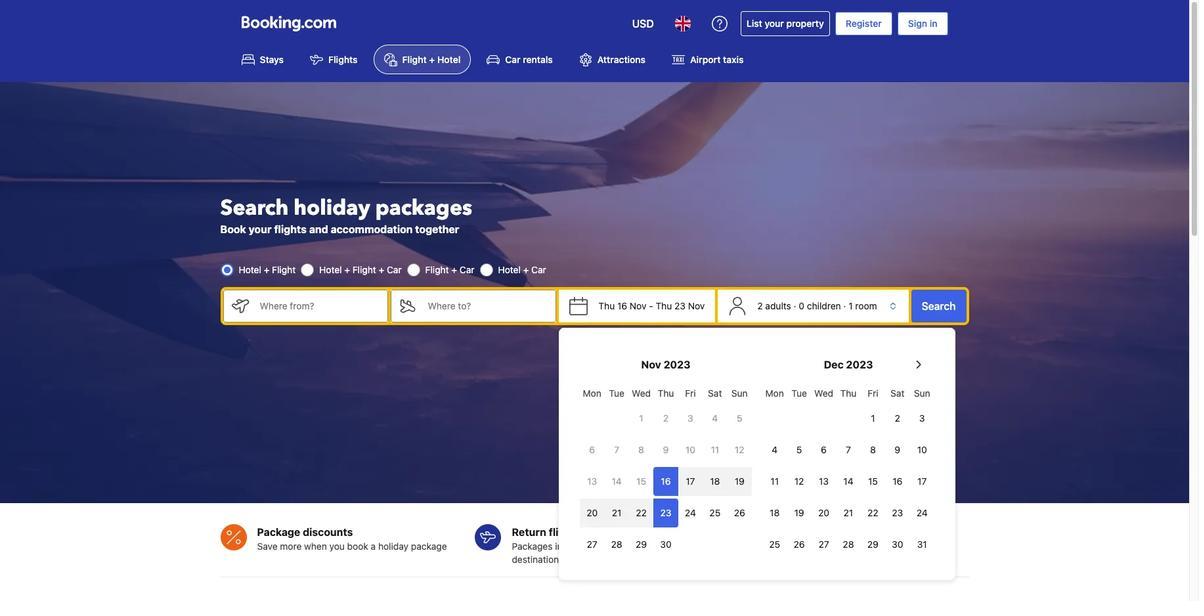 Task type: describe. For each thing, give the bounding box(es) containing it.
register
[[846, 18, 882, 29]]

18 Nov 2023 checkbox
[[703, 467, 728, 496]]

flight + car
[[425, 264, 475, 275]]

30 for 30 checkbox
[[892, 539, 904, 550]]

11 Dec 2023 checkbox
[[763, 467, 787, 496]]

5 Nov 2023 checkbox
[[728, 404, 752, 433]]

-
[[649, 300, 653, 311]]

9 for 9 option
[[663, 444, 669, 455]]

packages
[[512, 541, 553, 552]]

19 Nov 2023 checkbox
[[728, 467, 752, 496]]

2 adults · 0 children · 1 room
[[758, 300, 877, 311]]

24 Dec 2023 checkbox
[[910, 499, 935, 528]]

to
[[617, 541, 626, 552]]

thu 16 nov - thu 23 nov
[[599, 300, 705, 311]]

3 for nov 2023
[[688, 413, 694, 424]]

book
[[347, 541, 368, 552]]

12 for '12' option
[[795, 476, 804, 487]]

hotel + flight + car
[[319, 264, 402, 275]]

search button
[[912, 289, 967, 322]]

25 Dec 2023 checkbox
[[763, 530, 787, 559]]

8 Nov 2023 checkbox
[[629, 436, 654, 464]]

31 Dec 2023 checkbox
[[910, 530, 935, 559]]

23 for 23 checkbox
[[892, 507, 903, 518]]

all taxes included. what you see is what you pay
[[767, 541, 954, 565]]

28 Nov 2023 checkbox
[[605, 530, 629, 559]]

more
[[280, 541, 302, 552]]

search for search
[[922, 300, 956, 312]]

packages
[[376, 193, 472, 222]]

flight + hotel
[[402, 54, 461, 65]]

8 for 8 dec 2023 option
[[870, 444, 876, 455]]

21 for 21 nov 2023 checkbox
[[612, 507, 622, 518]]

31
[[918, 539, 927, 550]]

from
[[647, 541, 666, 552]]

24 Nov 2023 checkbox
[[678, 499, 703, 528]]

return
[[512, 526, 546, 538]]

20 cell
[[580, 496, 605, 528]]

adults
[[766, 300, 791, 311]]

what
[[846, 541, 869, 552]]

all
[[767, 541, 778, 552]]

2 Nov 2023 checkbox
[[654, 404, 678, 433]]

room
[[856, 300, 877, 311]]

17 for 17 checkbox
[[686, 476, 695, 487]]

12 for 12 nov 2023 checkbox
[[735, 444, 745, 455]]

16 for 16 nov 2023 option
[[661, 476, 671, 487]]

26 for 26 option
[[794, 539, 805, 550]]

nov up 1 nov 2023 checkbox
[[641, 359, 661, 371]]

22 Dec 2023 checkbox
[[861, 499, 886, 528]]

10 for 10 option
[[686, 444, 696, 455]]

dec
[[824, 359, 844, 371]]

stays
[[260, 54, 284, 65]]

20 for 20 nov 2023 option
[[587, 507, 598, 518]]

holiday inside "search holiday packages book your flights and accommodation together"
[[294, 193, 370, 222]]

included.
[[805, 541, 844, 552]]

flights link
[[300, 45, 368, 74]]

search holiday packages book your flights and accommodation together
[[220, 193, 472, 235]]

sat for dec 2023
[[891, 388, 905, 399]]

book
[[220, 223, 246, 235]]

+ for flight + hotel
[[429, 54, 435, 65]]

mon for nov
[[583, 388, 602, 399]]

19 for 19 nov 2023 checkbox
[[735, 476, 745, 487]]

4 Nov 2023 checkbox
[[703, 404, 728, 433]]

2023 for nov 2023
[[664, 359, 691, 371]]

18 for 18 checkbox
[[770, 507, 780, 518]]

flights
[[329, 54, 358, 65]]

30 for 30 nov 2023 "checkbox"
[[660, 539, 672, 550]]

22 for 22 nov 2023 option on the right
[[636, 507, 647, 518]]

Where from? field
[[249, 289, 389, 322]]

10 Dec 2023 checkbox
[[910, 436, 935, 464]]

1 horizontal spatial 2
[[758, 300, 763, 311]]

your inside "search holiday packages book your flights and accommodation together"
[[249, 223, 272, 235]]

sun for nov 2023
[[732, 388, 748, 399]]

thu down 'dec 2023'
[[841, 388, 857, 399]]

your inside return flights included packages include flights to and from your destination
[[669, 541, 687, 552]]

3 you from the left
[[939, 541, 954, 552]]

26 Dec 2023 checkbox
[[787, 530, 812, 559]]

+ for flight + car
[[452, 264, 457, 275]]

4 for the 4 option at the right
[[772, 444, 778, 455]]

15 Nov 2023 checkbox
[[629, 467, 654, 496]]

12 Nov 2023 checkbox
[[728, 436, 752, 464]]

and inside "search holiday packages book your flights and accommodation together"
[[309, 223, 328, 235]]

17 Nov 2023 checkbox
[[678, 467, 703, 496]]

flights for holiday
[[274, 223, 307, 235]]

accommodation
[[331, 223, 413, 235]]

sign in
[[908, 18, 938, 29]]

29 Nov 2023 checkbox
[[629, 530, 654, 559]]

16 Dec 2023 checkbox
[[886, 467, 910, 496]]

sign
[[908, 18, 928, 29]]

13 for 13 option
[[819, 476, 829, 487]]

26 for 26 nov 2023 option
[[734, 507, 745, 518]]

list your property link
[[741, 11, 830, 36]]

3 Nov 2023 checkbox
[[678, 404, 703, 433]]

1 vertical spatial flights
[[549, 526, 582, 538]]

1 horizontal spatial 23
[[675, 300, 686, 311]]

1 horizontal spatial 1
[[849, 300, 853, 311]]

7 for 7 dec 2023 checkbox
[[846, 444, 851, 455]]

13 Nov 2023 checkbox
[[580, 467, 605, 496]]

when
[[304, 541, 327, 552]]

9 Nov 2023 checkbox
[[654, 436, 678, 464]]

21 cell
[[605, 496, 629, 528]]

25 for 25 checkbox
[[769, 539, 781, 550]]

booking.com online hotel reservations image
[[241, 16, 336, 32]]

stays link
[[231, 45, 294, 74]]

grid for nov
[[580, 380, 752, 559]]

search for search holiday packages book your flights and accommodation together
[[220, 193, 289, 222]]

6 Nov 2023 checkbox
[[580, 436, 605, 464]]

destination
[[512, 554, 559, 565]]

3 Dec 2023 checkbox
[[910, 404, 935, 433]]

14 Dec 2023 checkbox
[[836, 467, 861, 496]]

11 Nov 2023 checkbox
[[703, 436, 728, 464]]

taxis
[[723, 54, 744, 65]]

15 Dec 2023 checkbox
[[861, 467, 886, 496]]

6 Dec 2023 checkbox
[[812, 436, 836, 464]]

discounts
[[303, 526, 353, 538]]

attractions
[[598, 54, 646, 65]]

2 for dec 2023
[[895, 413, 901, 424]]

23 for 23 nov 2023 option
[[661, 507, 672, 518]]

hotel for hotel + car
[[498, 264, 521, 275]]

see
[[889, 541, 904, 552]]

18 for 18 option
[[710, 476, 720, 487]]

14 Nov 2023 checkbox
[[605, 467, 629, 496]]

16 for 16 option
[[893, 476, 903, 487]]

5 for 5 nov 2023 checkbox
[[737, 413, 743, 424]]

11 for 11 checkbox
[[711, 444, 719, 455]]

register link
[[835, 12, 893, 35]]

25 Nov 2023 checkbox
[[703, 499, 728, 528]]



Task type: vqa. For each thing, say whether or not it's contained in the screenshot.


Task type: locate. For each thing, give the bounding box(es) containing it.
and left accommodation
[[309, 223, 328, 235]]

25 up the pay
[[769, 539, 781, 550]]

1 for dec 2023
[[871, 413, 875, 424]]

22
[[636, 507, 647, 518], [868, 507, 879, 518]]

0 horizontal spatial 14
[[612, 476, 622, 487]]

2 inside option
[[895, 413, 901, 424]]

16 Nov 2023 checkbox
[[654, 467, 678, 496]]

thu
[[599, 300, 615, 311], [656, 300, 672, 311], [658, 388, 674, 399], [841, 388, 857, 399]]

property
[[787, 18, 824, 29]]

7 Dec 2023 checkbox
[[836, 436, 861, 464]]

18 left the 19 dec 2023 checkbox
[[770, 507, 780, 518]]

children
[[807, 300, 841, 311]]

2 22 from the left
[[868, 507, 879, 518]]

19 for the 19 dec 2023 checkbox
[[795, 507, 805, 518]]

1 horizontal spatial 3
[[920, 413, 925, 424]]

29 inside option
[[868, 539, 879, 550]]

1 vertical spatial 19
[[795, 507, 805, 518]]

0 horizontal spatial 21
[[612, 507, 622, 518]]

14 for "14 dec 2023" option
[[844, 476, 854, 487]]

2 wed from the left
[[815, 388, 834, 399]]

1 horizontal spatial 15
[[868, 476, 878, 487]]

23 right 22 dec 2023 option
[[892, 507, 903, 518]]

1 13 from the left
[[587, 476, 597, 487]]

0 horizontal spatial 3
[[688, 413, 694, 424]]

1 mon from the left
[[583, 388, 602, 399]]

sat up 4 nov 2023 option
[[708, 388, 722, 399]]

included
[[584, 526, 628, 538]]

18
[[710, 476, 720, 487], [770, 507, 780, 518]]

1 29 from the left
[[636, 539, 647, 550]]

4 Dec 2023 checkbox
[[763, 436, 787, 464]]

9 inside checkbox
[[895, 444, 901, 455]]

2 vertical spatial your
[[669, 541, 687, 552]]

6 left 7 nov 2023 option
[[589, 444, 595, 455]]

2 horizontal spatial 23
[[892, 507, 903, 518]]

1 inside "1" checkbox
[[871, 413, 875, 424]]

you inside package discounts save more when you book a holiday package
[[329, 541, 345, 552]]

27
[[587, 539, 598, 550], [819, 539, 829, 550]]

holiday right a at bottom
[[378, 541, 409, 552]]

flights down included
[[588, 541, 615, 552]]

0 horizontal spatial 27
[[587, 539, 598, 550]]

in
[[930, 18, 938, 29]]

0 horizontal spatial 28
[[611, 539, 623, 550]]

tue up 7 nov 2023 option
[[609, 388, 625, 399]]

21 right 20 dec 2023 option
[[844, 507, 854, 518]]

1 horizontal spatial fri
[[868, 388, 879, 399]]

16 inside cell
[[661, 476, 671, 487]]

25 right 24 nov 2023 option on the right bottom of the page
[[710, 507, 721, 518]]

1 17 from the left
[[686, 476, 695, 487]]

taxes
[[780, 541, 803, 552]]

19 cell
[[728, 464, 752, 496]]

1 horizontal spatial 10
[[918, 444, 927, 455]]

23 right 22 nov 2023 option on the right
[[661, 507, 672, 518]]

list your property
[[747, 18, 824, 29]]

flight inside flight + hotel link
[[402, 54, 427, 65]]

15
[[637, 476, 646, 487], [868, 476, 878, 487]]

0 horizontal spatial 6
[[589, 444, 595, 455]]

3 for dec 2023
[[920, 413, 925, 424]]

0 horizontal spatial 17
[[686, 476, 695, 487]]

14 for 14 nov 2023 'option' at the bottom of page
[[612, 476, 622, 487]]

16 right 15 checkbox
[[893, 476, 903, 487]]

hotel + flight
[[239, 264, 296, 275]]

22 inside option
[[868, 507, 879, 518]]

sun up 3 'checkbox'
[[914, 388, 931, 399]]

· right the children on the right
[[844, 300, 846, 311]]

20 for 20 dec 2023 option
[[819, 507, 830, 518]]

2 right "1" checkbox
[[895, 413, 901, 424]]

your inside the list your property link
[[765, 18, 784, 29]]

21 Nov 2023 checkbox
[[605, 499, 629, 528]]

2 6 from the left
[[821, 444, 827, 455]]

0 vertical spatial your
[[765, 18, 784, 29]]

2 10 from the left
[[918, 444, 927, 455]]

2 13 from the left
[[819, 476, 829, 487]]

1 horizontal spatial tue
[[792, 388, 807, 399]]

23 right -
[[675, 300, 686, 311]]

6 left 7 dec 2023 checkbox
[[821, 444, 827, 455]]

9 Dec 2023 checkbox
[[886, 436, 910, 464]]

· left 0 on the right of page
[[794, 300, 797, 311]]

29
[[636, 539, 647, 550], [868, 539, 879, 550]]

15 for 15 checkbox
[[868, 476, 878, 487]]

19 right 18 option
[[735, 476, 745, 487]]

1 22 from the left
[[636, 507, 647, 518]]

23 cell
[[654, 496, 678, 528]]

1 horizontal spatial you
[[871, 541, 887, 552]]

you left the see
[[871, 541, 887, 552]]

2 mon from the left
[[766, 388, 784, 399]]

17 inside option
[[918, 476, 927, 487]]

20 inside option
[[819, 507, 830, 518]]

your right book
[[249, 223, 272, 235]]

hotel + car
[[498, 264, 546, 275]]

1 7 from the left
[[614, 444, 620, 455]]

30 Nov 2023 checkbox
[[654, 530, 678, 559]]

7 Nov 2023 checkbox
[[605, 436, 629, 464]]

29 for 29 dec 2023 option
[[868, 539, 879, 550]]

24 inside checkbox
[[917, 507, 928, 518]]

hotel for hotel + flight
[[239, 264, 261, 275]]

24 right 23 checkbox
[[917, 507, 928, 518]]

7 right 6 nov 2023 option
[[614, 444, 620, 455]]

0 horizontal spatial 19
[[735, 476, 745, 487]]

2 30 from the left
[[892, 539, 904, 550]]

·
[[794, 300, 797, 311], [844, 300, 846, 311]]

7 right 6 "checkbox"
[[846, 444, 851, 455]]

sun up 5 nov 2023 checkbox
[[732, 388, 748, 399]]

29 right to
[[636, 539, 647, 550]]

18 inside checkbox
[[770, 507, 780, 518]]

1 left 2 nov 2023 checkbox
[[639, 413, 644, 424]]

is
[[907, 541, 913, 552]]

0 horizontal spatial 2023
[[664, 359, 691, 371]]

you
[[329, 541, 345, 552], [871, 541, 887, 552], [939, 541, 954, 552]]

18 right 17 checkbox
[[710, 476, 720, 487]]

1 horizontal spatial holiday
[[378, 541, 409, 552]]

sat up 2 option
[[891, 388, 905, 399]]

package
[[411, 541, 447, 552]]

2023 up 2 nov 2023 checkbox
[[664, 359, 691, 371]]

19 inside cell
[[735, 476, 745, 487]]

2023 right dec
[[846, 359, 873, 371]]

1
[[849, 300, 853, 311], [639, 413, 644, 424], [871, 413, 875, 424]]

16 right the 15 'option'
[[661, 476, 671, 487]]

0 horizontal spatial 7
[[614, 444, 620, 455]]

1 left room
[[849, 300, 853, 311]]

1 · from the left
[[794, 300, 797, 311]]

1 horizontal spatial 16
[[661, 476, 671, 487]]

24 for 24 nov 2023 option on the right bottom of the page
[[685, 507, 696, 518]]

mon
[[583, 388, 602, 399], [766, 388, 784, 399]]

27 Dec 2023 checkbox
[[812, 530, 836, 559]]

holiday
[[294, 193, 370, 222], [378, 541, 409, 552]]

27 down included
[[587, 539, 598, 550]]

11 inside 11 dec 2023 option
[[771, 476, 779, 487]]

23 inside checkbox
[[892, 507, 903, 518]]

14 left the 15 'option'
[[612, 476, 622, 487]]

3 inside 'checkbox'
[[920, 413, 925, 424]]

11 right 10 option
[[711, 444, 719, 455]]

1 horizontal spatial 27
[[819, 539, 829, 550]]

23
[[675, 300, 686, 311], [661, 507, 672, 518], [892, 507, 903, 518]]

8 left 9 option
[[639, 444, 644, 455]]

wed down dec
[[815, 388, 834, 399]]

2 you from the left
[[871, 541, 887, 552]]

+ for hotel + flight + car
[[344, 264, 350, 275]]

2 horizontal spatial you
[[939, 541, 954, 552]]

2 2023 from the left
[[846, 359, 873, 371]]

0 horizontal spatial 26
[[734, 507, 745, 518]]

17 left 18 option
[[686, 476, 695, 487]]

your right from
[[669, 541, 687, 552]]

thu up 2 nov 2023 checkbox
[[658, 388, 674, 399]]

22 left 23 nov 2023 option
[[636, 507, 647, 518]]

2 14 from the left
[[844, 476, 854, 487]]

together
[[415, 223, 459, 235]]

16 left -
[[618, 300, 627, 311]]

2 27 from the left
[[819, 539, 829, 550]]

car rentals
[[505, 54, 553, 65]]

17 cell
[[678, 464, 703, 496]]

1 horizontal spatial 22
[[868, 507, 879, 518]]

17 inside checkbox
[[686, 476, 695, 487]]

9 for 9 checkbox
[[895, 444, 901, 455]]

2023 for dec 2023
[[846, 359, 873, 371]]

13 left 14 nov 2023 'option' at the bottom of page
[[587, 476, 597, 487]]

19 right 18 checkbox
[[795, 507, 805, 518]]

5 Dec 2023 checkbox
[[787, 436, 812, 464]]

7 inside checkbox
[[846, 444, 851, 455]]

1 3 from the left
[[688, 413, 694, 424]]

1 30 from the left
[[660, 539, 672, 550]]

1 horizontal spatial sun
[[914, 388, 931, 399]]

1 horizontal spatial your
[[669, 541, 687, 552]]

1 horizontal spatial 18
[[770, 507, 780, 518]]

usd button
[[625, 8, 662, 39]]

0 horizontal spatial holiday
[[294, 193, 370, 222]]

28 for the 28 checkbox
[[843, 539, 854, 550]]

0 vertical spatial 25
[[710, 507, 721, 518]]

0 horizontal spatial ·
[[794, 300, 797, 311]]

package discounts save more when you book a holiday package
[[257, 526, 447, 552]]

15 inside checkbox
[[868, 476, 878, 487]]

search inside button
[[922, 300, 956, 312]]

27 Nov 2023 checkbox
[[580, 530, 605, 559]]

1 horizontal spatial 30
[[892, 539, 904, 550]]

flights up hotel + flight
[[274, 223, 307, 235]]

21
[[612, 507, 622, 518], [844, 507, 854, 518]]

14
[[612, 476, 622, 487], [844, 476, 854, 487]]

2 sun from the left
[[914, 388, 931, 399]]

1 28 from the left
[[611, 539, 623, 550]]

usd
[[632, 18, 654, 30]]

13 Dec 2023 checkbox
[[812, 467, 836, 496]]

2 tue from the left
[[792, 388, 807, 399]]

1 for nov 2023
[[639, 413, 644, 424]]

29 inside checkbox
[[636, 539, 647, 550]]

1 horizontal spatial 17
[[918, 476, 927, 487]]

26 inside option
[[794, 539, 805, 550]]

30 Dec 2023 checkbox
[[886, 530, 910, 559]]

10 for "10 dec 2023" option
[[918, 444, 927, 455]]

20 inside option
[[587, 507, 598, 518]]

1 horizontal spatial 13
[[819, 476, 829, 487]]

28 down included
[[611, 539, 623, 550]]

1 20 from the left
[[587, 507, 598, 518]]

car rentals link
[[477, 45, 564, 74]]

1 left 2 option
[[871, 413, 875, 424]]

1 horizontal spatial search
[[922, 300, 956, 312]]

1 sun from the left
[[732, 388, 748, 399]]

11 for 11 dec 2023 option
[[771, 476, 779, 487]]

1 horizontal spatial 26
[[794, 539, 805, 550]]

your right list
[[765, 18, 784, 29]]

sat for nov 2023
[[708, 388, 722, 399]]

23 inside option
[[661, 507, 672, 518]]

1 horizontal spatial ·
[[844, 300, 846, 311]]

15 right 14 nov 2023 'option' at the bottom of page
[[637, 476, 646, 487]]

2 grid from the left
[[763, 380, 935, 559]]

5 right 4 nov 2023 option
[[737, 413, 743, 424]]

0 vertical spatial 12
[[735, 444, 745, 455]]

26
[[734, 507, 745, 518], [794, 539, 805, 550]]

5 right the 4 option at the right
[[797, 444, 802, 455]]

30
[[660, 539, 672, 550], [892, 539, 904, 550]]

29 left the see
[[868, 539, 879, 550]]

27 for 27 option
[[587, 539, 598, 550]]

wed
[[632, 388, 651, 399], [815, 388, 834, 399]]

include
[[555, 541, 586, 552]]

2 21 from the left
[[844, 507, 854, 518]]

1 horizontal spatial 11
[[771, 476, 779, 487]]

9 left 10 option
[[663, 444, 669, 455]]

2 24 from the left
[[917, 507, 928, 518]]

25
[[710, 507, 721, 518], [769, 539, 781, 550]]

1 vertical spatial 5
[[797, 444, 802, 455]]

0 horizontal spatial grid
[[580, 380, 752, 559]]

2 15 from the left
[[868, 476, 878, 487]]

6 inside option
[[589, 444, 595, 455]]

12 inside option
[[795, 476, 804, 487]]

1 Nov 2023 checkbox
[[629, 404, 654, 433]]

24 left the 25 nov 2023 option
[[685, 507, 696, 518]]

21 for "21 dec 2023" checkbox
[[844, 507, 854, 518]]

22 left 23 checkbox
[[868, 507, 879, 518]]

1 tue from the left
[[609, 388, 625, 399]]

holiday inside package discounts save more when you book a holiday package
[[378, 541, 409, 552]]

19 Dec 2023 checkbox
[[787, 499, 812, 528]]

2 sat from the left
[[891, 388, 905, 399]]

0 horizontal spatial mon
[[583, 388, 602, 399]]

10 inside option
[[686, 444, 696, 455]]

6
[[589, 444, 595, 455], [821, 444, 827, 455]]

grid
[[580, 380, 752, 559], [763, 380, 935, 559]]

fri for dec 2023
[[868, 388, 879, 399]]

1 horizontal spatial 8
[[870, 444, 876, 455]]

fri
[[685, 388, 696, 399], [868, 388, 879, 399]]

1 6 from the left
[[589, 444, 595, 455]]

1 horizontal spatial 2023
[[846, 359, 873, 371]]

11
[[711, 444, 719, 455], [771, 476, 779, 487]]

1 2023 from the left
[[664, 359, 691, 371]]

0 horizontal spatial sun
[[732, 388, 748, 399]]

a
[[371, 541, 376, 552]]

0 vertical spatial 18
[[710, 476, 720, 487]]

16 cell
[[654, 464, 678, 496]]

2 9 from the left
[[895, 444, 901, 455]]

2 29 from the left
[[868, 539, 879, 550]]

airport
[[690, 54, 721, 65]]

thu right -
[[656, 300, 672, 311]]

1 vertical spatial your
[[249, 223, 272, 235]]

25 for the 25 nov 2023 option
[[710, 507, 721, 518]]

29 Dec 2023 checkbox
[[861, 530, 886, 559]]

flights for flights
[[588, 541, 615, 552]]

0 horizontal spatial 25
[[710, 507, 721, 518]]

pay
[[767, 554, 782, 565]]

1 vertical spatial 4
[[772, 444, 778, 455]]

15 for the 15 'option'
[[637, 476, 646, 487]]

0 horizontal spatial 11
[[711, 444, 719, 455]]

0 horizontal spatial 22
[[636, 507, 647, 518]]

2 Dec 2023 checkbox
[[886, 404, 910, 433]]

24 inside option
[[685, 507, 696, 518]]

wed for dec 2023
[[815, 388, 834, 399]]

1 horizontal spatial 7
[[846, 444, 851, 455]]

6 for 6 "checkbox"
[[821, 444, 827, 455]]

1 horizontal spatial 5
[[797, 444, 802, 455]]

0 horizontal spatial 15
[[637, 476, 646, 487]]

3 right 2 nov 2023 checkbox
[[688, 413, 694, 424]]

17 for 17 option
[[918, 476, 927, 487]]

2 7 from the left
[[846, 444, 851, 455]]

airport taxis
[[690, 54, 744, 65]]

nov 2023
[[641, 359, 691, 371]]

nov right -
[[688, 300, 705, 311]]

10 inside option
[[918, 444, 927, 455]]

wed up 1 nov 2023 checkbox
[[632, 388, 651, 399]]

tue for dec
[[792, 388, 807, 399]]

8 left 9 checkbox
[[870, 444, 876, 455]]

21 inside 21 nov 2023 checkbox
[[612, 507, 622, 518]]

1 vertical spatial 18
[[770, 507, 780, 518]]

0 horizontal spatial 2
[[663, 413, 669, 424]]

28 Dec 2023 checkbox
[[836, 530, 861, 559]]

12 Dec 2023 checkbox
[[787, 467, 812, 496]]

10
[[686, 444, 696, 455], [918, 444, 927, 455]]

+ for hotel + flight
[[264, 264, 270, 275]]

1 horizontal spatial 25
[[769, 539, 781, 550]]

0 horizontal spatial 9
[[663, 444, 669, 455]]

holiday up accommodation
[[294, 193, 370, 222]]

4
[[712, 413, 718, 424], [772, 444, 778, 455]]

13 right '12' option
[[819, 476, 829, 487]]

22 cell
[[629, 496, 654, 528]]

22 Nov 2023 checkbox
[[629, 499, 654, 528]]

1 horizontal spatial 29
[[868, 539, 879, 550]]

2 horizontal spatial flights
[[588, 541, 615, 552]]

8 for 8 nov 2023 option
[[639, 444, 644, 455]]

1 horizontal spatial 14
[[844, 476, 854, 487]]

19
[[735, 476, 745, 487], [795, 507, 805, 518]]

flights inside "search holiday packages book your flights and accommodation together"
[[274, 223, 307, 235]]

1 vertical spatial 26
[[794, 539, 805, 550]]

you right what
[[939, 541, 954, 552]]

wed for nov 2023
[[632, 388, 651, 399]]

mon for dec
[[766, 388, 784, 399]]

10 Nov 2023 checkbox
[[678, 436, 703, 464]]

7 inside option
[[614, 444, 620, 455]]

2 inside checkbox
[[663, 413, 669, 424]]

save
[[257, 541, 278, 552]]

17 Dec 2023 checkbox
[[910, 467, 935, 496]]

14 left 15 checkbox
[[844, 476, 854, 487]]

6 inside "checkbox"
[[821, 444, 827, 455]]

26 right 25 checkbox
[[794, 539, 805, 550]]

0 horizontal spatial 16
[[618, 300, 627, 311]]

nov
[[630, 300, 647, 311], [688, 300, 705, 311], [641, 359, 661, 371]]

2 left adults
[[758, 300, 763, 311]]

3 inside option
[[688, 413, 694, 424]]

22 for 22 dec 2023 option
[[868, 507, 879, 518]]

tue up 5 checkbox
[[792, 388, 807, 399]]

nov left -
[[630, 300, 647, 311]]

2 vertical spatial flights
[[588, 541, 615, 552]]

sat
[[708, 388, 722, 399], [891, 388, 905, 399]]

16
[[618, 300, 627, 311], [661, 476, 671, 487], [893, 476, 903, 487]]

thu left -
[[599, 300, 615, 311]]

flight
[[402, 54, 427, 65], [272, 264, 296, 275], [353, 264, 376, 275], [425, 264, 449, 275]]

return flights included packages include flights to and from your destination
[[512, 526, 687, 565]]

1 Dec 2023 checkbox
[[861, 404, 886, 433]]

20 right the 19 dec 2023 checkbox
[[819, 507, 830, 518]]

2 · from the left
[[844, 300, 846, 311]]

Where to? field
[[417, 289, 557, 322]]

9
[[663, 444, 669, 455], [895, 444, 901, 455]]

1 horizontal spatial 9
[[895, 444, 901, 455]]

0 horizontal spatial 20
[[587, 507, 598, 518]]

dec 2023
[[824, 359, 873, 371]]

18 Dec 2023 checkbox
[[763, 499, 787, 528]]

10 right 9 option
[[686, 444, 696, 455]]

1 15 from the left
[[637, 476, 646, 487]]

1 grid from the left
[[580, 380, 752, 559]]

27 right 26 option
[[819, 539, 829, 550]]

1 inside 1 nov 2023 checkbox
[[639, 413, 644, 424]]

sign in link
[[898, 12, 948, 35]]

fri up "1" checkbox
[[868, 388, 879, 399]]

25 inside option
[[710, 507, 721, 518]]

mon up 6 nov 2023 option
[[583, 388, 602, 399]]

2 28 from the left
[[843, 539, 854, 550]]

attractions link
[[569, 45, 656, 74]]

27 inside option
[[819, 539, 829, 550]]

2 right 1 nov 2023 checkbox
[[663, 413, 669, 424]]

12 right 11 dec 2023 option
[[795, 476, 804, 487]]

9 right 8 dec 2023 option
[[895, 444, 901, 455]]

2 fri from the left
[[868, 388, 879, 399]]

1 horizontal spatial 19
[[795, 507, 805, 518]]

20
[[587, 507, 598, 518], [819, 507, 830, 518]]

12 inside checkbox
[[735, 444, 745, 455]]

2 8 from the left
[[870, 444, 876, 455]]

0 horizontal spatial 23
[[661, 507, 672, 518]]

search
[[220, 193, 289, 222], [922, 300, 956, 312]]

27 for 27 dec 2023 option on the bottom right of page
[[819, 539, 829, 550]]

30 left is
[[892, 539, 904, 550]]

1 9 from the left
[[663, 444, 669, 455]]

5
[[737, 413, 743, 424], [797, 444, 802, 455]]

0 vertical spatial holiday
[[294, 193, 370, 222]]

29 for 29 nov 2023 checkbox
[[636, 539, 647, 550]]

5 for 5 checkbox
[[797, 444, 802, 455]]

2 horizontal spatial 1
[[871, 413, 875, 424]]

1 vertical spatial holiday
[[378, 541, 409, 552]]

fri up 3 option
[[685, 388, 696, 399]]

search inside "search holiday packages book your flights and accommodation together"
[[220, 193, 289, 222]]

20 up included
[[587, 507, 598, 518]]

3 right 2 option
[[920, 413, 925, 424]]

you down discounts
[[329, 541, 345, 552]]

28 inside checkbox
[[611, 539, 623, 550]]

1 horizontal spatial and
[[628, 541, 644, 552]]

0 vertical spatial and
[[309, 223, 328, 235]]

sun
[[732, 388, 748, 399], [914, 388, 931, 399]]

1 horizontal spatial 4
[[772, 444, 778, 455]]

flights up include
[[549, 526, 582, 538]]

0 horizontal spatial 24
[[685, 507, 696, 518]]

23 Nov 2023 checkbox
[[654, 499, 678, 528]]

21 Dec 2023 checkbox
[[836, 499, 861, 528]]

28 for 28 nov 2023 checkbox
[[611, 539, 623, 550]]

1 24 from the left
[[685, 507, 696, 518]]

15 inside 'option'
[[637, 476, 646, 487]]

26 Nov 2023 checkbox
[[728, 499, 752, 528]]

20 Nov 2023 checkbox
[[580, 499, 605, 528]]

0 vertical spatial 5
[[737, 413, 743, 424]]

0 horizontal spatial 1
[[639, 413, 644, 424]]

23 Dec 2023 checkbox
[[886, 499, 910, 528]]

6 for 6 nov 2023 option
[[589, 444, 595, 455]]

1 vertical spatial 11
[[771, 476, 779, 487]]

27 inside option
[[587, 539, 598, 550]]

18 inside option
[[710, 476, 720, 487]]

2 20 from the left
[[819, 507, 830, 518]]

26 right the 25 nov 2023 option
[[734, 507, 745, 518]]

2 17 from the left
[[918, 476, 927, 487]]

and
[[309, 223, 328, 235], [628, 541, 644, 552]]

car
[[505, 54, 521, 65], [387, 264, 402, 275], [460, 264, 475, 275], [532, 264, 546, 275]]

7 for 7 nov 2023 option
[[614, 444, 620, 455]]

0 horizontal spatial and
[[309, 223, 328, 235]]

1 10 from the left
[[686, 444, 696, 455]]

and right to
[[628, 541, 644, 552]]

28 right 27 dec 2023 option on the bottom right of page
[[843, 539, 854, 550]]

0 horizontal spatial 29
[[636, 539, 647, 550]]

14 inside 'option'
[[612, 476, 622, 487]]

14 inside option
[[844, 476, 854, 487]]

1 8 from the left
[[639, 444, 644, 455]]

package
[[257, 526, 300, 538]]

26 inside option
[[734, 507, 745, 518]]

sun for dec 2023
[[914, 388, 931, 399]]

+
[[429, 54, 435, 65], [264, 264, 270, 275], [344, 264, 350, 275], [379, 264, 384, 275], [452, 264, 457, 275], [523, 264, 529, 275]]

1 27 from the left
[[587, 539, 598, 550]]

rentals
[[523, 54, 553, 65]]

1 horizontal spatial 6
[[821, 444, 827, 455]]

1 you from the left
[[329, 541, 345, 552]]

list
[[747, 18, 763, 29]]

what
[[916, 541, 937, 552]]

18 cell
[[703, 464, 728, 496]]

0 vertical spatial 26
[[734, 507, 745, 518]]

4 left 5 checkbox
[[772, 444, 778, 455]]

28 inside checkbox
[[843, 539, 854, 550]]

24 for "24 dec 2023" checkbox
[[917, 507, 928, 518]]

1 sat from the left
[[708, 388, 722, 399]]

0
[[799, 300, 805, 311]]

2 for nov 2023
[[663, 413, 669, 424]]

2 3 from the left
[[920, 413, 925, 424]]

1 vertical spatial 25
[[769, 539, 781, 550]]

25 inside checkbox
[[769, 539, 781, 550]]

4 right 3 option
[[712, 413, 718, 424]]

1 wed from the left
[[632, 388, 651, 399]]

0 horizontal spatial 12
[[735, 444, 745, 455]]

13 for 13 nov 2023 option
[[587, 476, 597, 487]]

grid for dec
[[763, 380, 935, 559]]

11 left '12' option
[[771, 476, 779, 487]]

1 horizontal spatial flights
[[549, 526, 582, 538]]

12 right 11 checkbox
[[735, 444, 745, 455]]

21 up included
[[612, 507, 622, 518]]

28
[[611, 539, 623, 550], [843, 539, 854, 550]]

22 inside option
[[636, 507, 647, 518]]

2
[[758, 300, 763, 311], [663, 413, 669, 424], [895, 413, 901, 424]]

10 right 9 checkbox
[[918, 444, 927, 455]]

tue for nov
[[609, 388, 625, 399]]

21 inside "21 dec 2023" checkbox
[[844, 507, 854, 518]]

0 horizontal spatial you
[[329, 541, 345, 552]]

1 fri from the left
[[685, 388, 696, 399]]

1 21 from the left
[[612, 507, 622, 518]]

1 14 from the left
[[612, 476, 622, 487]]

0 horizontal spatial flights
[[274, 223, 307, 235]]

mon up the 4 option at the right
[[766, 388, 784, 399]]

30 inside 30 checkbox
[[892, 539, 904, 550]]

0 vertical spatial 11
[[711, 444, 719, 455]]

0 vertical spatial flights
[[274, 223, 307, 235]]

airport taxis link
[[662, 45, 754, 74]]

30 right 29 nov 2023 checkbox
[[660, 539, 672, 550]]

20 Dec 2023 checkbox
[[812, 499, 836, 528]]

8 Dec 2023 checkbox
[[861, 436, 886, 464]]

+ for hotel + car
[[523, 264, 529, 275]]

17 right 16 option
[[918, 476, 927, 487]]

0 vertical spatial 4
[[712, 413, 718, 424]]

hotel for hotel + flight + car
[[319, 264, 342, 275]]

0 horizontal spatial your
[[249, 223, 272, 235]]

and inside return flights included packages include flights to and from your destination
[[628, 541, 644, 552]]

1 vertical spatial search
[[922, 300, 956, 312]]

0 horizontal spatial 13
[[587, 476, 597, 487]]

17
[[686, 476, 695, 487], [918, 476, 927, 487]]

2 horizontal spatial your
[[765, 18, 784, 29]]

0 horizontal spatial search
[[220, 193, 289, 222]]

30 inside 30 nov 2023 "checkbox"
[[660, 539, 672, 550]]

4 for 4 nov 2023 option
[[712, 413, 718, 424]]

9 inside option
[[663, 444, 669, 455]]

flight + hotel link
[[374, 45, 471, 74]]

15 left 16 option
[[868, 476, 878, 487]]

fri for nov 2023
[[685, 388, 696, 399]]

0 horizontal spatial 8
[[639, 444, 644, 455]]

11 inside 11 checkbox
[[711, 444, 719, 455]]



